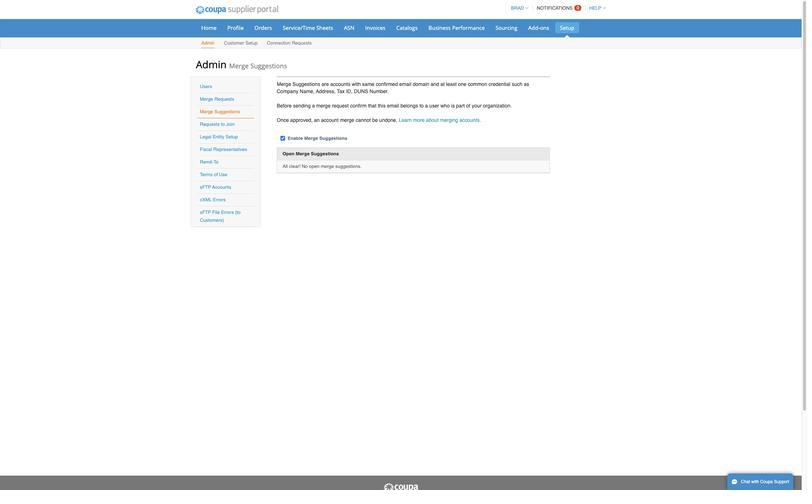 Task type: describe. For each thing, give the bounding box(es) containing it.
account
[[321, 117, 339, 123]]

suggestions.
[[336, 164, 362, 169]]

belongs
[[401, 103, 419, 109]]

confirm
[[350, 103, 367, 109]]

admin link
[[201, 39, 215, 48]]

2 vertical spatial requests
[[200, 122, 220, 127]]

catalogs
[[397, 24, 418, 31]]

brad
[[512, 5, 525, 11]]

are
[[322, 81, 329, 87]]

once
[[277, 117, 289, 123]]

accounts
[[212, 185, 231, 190]]

0
[[577, 5, 580, 10]]

is
[[452, 103, 455, 109]]

file
[[212, 210, 220, 215]]

approved,
[[291, 117, 313, 123]]

merge inside merge suggestions are accounts with same confirmed email domain and at least one common credential such as company name, address, tax id, duns number.
[[277, 81, 291, 87]]

with inside 'button'
[[752, 480, 760, 485]]

brad link
[[508, 5, 529, 11]]

chat
[[742, 480, 751, 485]]

sourcing link
[[491, 22, 523, 33]]

customer
[[224, 40, 244, 46]]

with inside merge suggestions are accounts with same confirmed email domain and at least one common credential such as company name, address, tax id, duns number.
[[352, 81, 361, 87]]

sheets
[[317, 24, 334, 31]]

0 vertical spatial errors
[[213, 197, 226, 203]]

legal
[[200, 134, 212, 140]]

be
[[373, 117, 378, 123]]

all
[[283, 164, 288, 169]]

that
[[368, 103, 377, 109]]

2 a from the left
[[426, 103, 428, 109]]

cxml errors
[[200, 197, 226, 203]]

suggestions for open
[[311, 151, 339, 156]]

merge up no
[[296, 151, 310, 156]]

terms
[[200, 172, 213, 177]]

legal entity setup link
[[200, 134, 238, 140]]

suggestions inside merge suggestions are accounts with same confirmed email domain and at least one common credential such as company name, address, tax id, duns number.
[[293, 81, 321, 87]]

customer setup
[[224, 40, 258, 46]]

merge for account
[[340, 117, 355, 123]]

0 horizontal spatial of
[[214, 172, 218, 177]]

learn more about merging accounts. link
[[399, 117, 482, 123]]

service/time
[[283, 24, 315, 31]]

ons
[[541, 24, 550, 31]]

business performance link
[[424, 22, 490, 33]]

merge requests link
[[200, 96, 234, 102]]

sourcing
[[496, 24, 518, 31]]

support
[[775, 480, 790, 485]]

organization.
[[483, 103, 512, 109]]

add-
[[529, 24, 541, 31]]

accounts
[[331, 81, 351, 87]]

terms of use
[[200, 172, 228, 177]]

remit-
[[200, 159, 214, 165]]

credential
[[489, 81, 511, 87]]

merge down users
[[200, 96, 213, 102]]

fiscal representatives
[[200, 147, 247, 152]]

1 horizontal spatial to
[[420, 103, 424, 109]]

all clear! no open merge suggestions.
[[283, 164, 362, 169]]

notifications
[[537, 5, 573, 11]]

to
[[214, 159, 219, 165]]

enable
[[288, 136, 303, 141]]

profile
[[228, 24, 244, 31]]

as
[[524, 81, 530, 87]]

0 vertical spatial merge
[[317, 103, 331, 109]]

suggestions up join
[[215, 109, 240, 114]]

sftp for sftp accounts
[[200, 185, 211, 190]]

requests for connection requests
[[292, 40, 312, 46]]

service/time sheets link
[[278, 22, 338, 33]]

navigation containing notifications 0
[[508, 1, 606, 15]]

accounts.
[[460, 117, 482, 123]]

chat with coupa support
[[742, 480, 790, 485]]

fiscal representatives link
[[200, 147, 247, 152]]

who
[[441, 103, 450, 109]]

requests to join
[[200, 122, 235, 127]]

users
[[200, 84, 212, 89]]

connection requests link
[[267, 39, 312, 48]]

catalogs link
[[392, 22, 423, 33]]

address,
[[316, 89, 336, 94]]

merge requests
[[200, 96, 234, 102]]

entity
[[213, 134, 225, 140]]

confirmed
[[376, 81, 398, 87]]

sftp file errors (to customers)
[[200, 210, 241, 223]]

common
[[468, 81, 488, 87]]

connection
[[267, 40, 291, 46]]

more
[[414, 117, 425, 123]]

least
[[447, 81, 457, 87]]

1 a from the left
[[312, 103, 315, 109]]

(to
[[235, 210, 241, 215]]

open
[[309, 164, 320, 169]]

performance
[[453, 24, 485, 31]]



Task type: vqa. For each thing, say whether or not it's contained in the screenshot.
email to the top
yes



Task type: locate. For each thing, give the bounding box(es) containing it.
0 vertical spatial requests
[[292, 40, 312, 46]]

0 vertical spatial sftp
[[200, 185, 211, 190]]

to right belongs
[[420, 103, 424, 109]]

merging
[[440, 117, 459, 123]]

name,
[[300, 89, 315, 94]]

sftp file errors (to customers) link
[[200, 210, 241, 223]]

tax
[[337, 89, 345, 94]]

invoices link
[[361, 22, 391, 33]]

merge suggestions link
[[200, 109, 240, 114]]

suggestions down connection
[[251, 62, 287, 70]]

requests to join link
[[200, 122, 235, 127]]

coupa supplier portal image
[[191, 1, 283, 19], [383, 483, 419, 491]]

1 vertical spatial merge
[[340, 117, 355, 123]]

orders
[[255, 24, 272, 31]]

0 horizontal spatial with
[[352, 81, 361, 87]]

remit-to
[[200, 159, 219, 165]]

coupa
[[761, 480, 774, 485]]

home link
[[197, 22, 221, 33]]

merge
[[229, 62, 249, 70], [277, 81, 291, 87], [200, 96, 213, 102], [200, 109, 213, 114], [305, 136, 318, 141], [296, 151, 310, 156]]

1 vertical spatial with
[[752, 480, 760, 485]]

duns
[[354, 89, 369, 94]]

email left domain
[[400, 81, 412, 87]]

undone.
[[380, 117, 398, 123]]

1 vertical spatial setup
[[246, 40, 258, 46]]

with right chat
[[752, 480, 760, 485]]

requests up the legal
[[200, 122, 220, 127]]

at
[[441, 81, 445, 87]]

open
[[283, 151, 295, 156]]

1 horizontal spatial setup
[[246, 40, 258, 46]]

suggestions up all clear! no open merge suggestions.
[[311, 151, 339, 156]]

0 horizontal spatial a
[[312, 103, 315, 109]]

no
[[302, 164, 308, 169]]

chat with coupa support button
[[728, 474, 794, 491]]

sftp up customers)
[[200, 210, 211, 215]]

merge down "request"
[[340, 117, 355, 123]]

setup down join
[[226, 134, 238, 140]]

suggestions for enable
[[320, 136, 348, 141]]

merge up open merge suggestions
[[305, 136, 318, 141]]

merge inside admin merge suggestions
[[229, 62, 249, 70]]

before
[[277, 103, 292, 109]]

once approved, an account merge cannot be undone. learn more about merging accounts.
[[277, 117, 482, 123]]

requests down service/time
[[292, 40, 312, 46]]

0 vertical spatial email
[[400, 81, 412, 87]]

and
[[431, 81, 440, 87]]

user
[[430, 103, 440, 109]]

merge down address,
[[317, 103, 331, 109]]

legal entity setup
[[200, 134, 238, 140]]

navigation
[[508, 1, 606, 15]]

0 vertical spatial admin
[[202, 40, 215, 46]]

cxml errors link
[[200, 197, 226, 203]]

None checkbox
[[281, 136, 285, 141]]

email right this
[[387, 103, 399, 109]]

setup link
[[556, 22, 580, 33]]

setup
[[561, 24, 575, 31], [246, 40, 258, 46], [226, 134, 238, 140]]

to left join
[[221, 122, 225, 127]]

company
[[277, 89, 299, 94]]

profile link
[[223, 22, 249, 33]]

customers)
[[200, 218, 224, 223]]

remit-to link
[[200, 159, 219, 165]]

0 vertical spatial with
[[352, 81, 361, 87]]

requests up "merge suggestions"
[[215, 96, 234, 102]]

service/time sheets
[[283, 24, 334, 31]]

1 vertical spatial to
[[221, 122, 225, 127]]

home
[[202, 24, 217, 31]]

a left user
[[426, 103, 428, 109]]

1 vertical spatial sftp
[[200, 210, 211, 215]]

merge down customer setup link
[[229, 62, 249, 70]]

suggestions for admin
[[251, 62, 287, 70]]

admin for admin merge suggestions
[[196, 58, 227, 71]]

sftp up the cxml
[[200, 185, 211, 190]]

1 horizontal spatial with
[[752, 480, 760, 485]]

admin for admin
[[202, 40, 215, 46]]

0 vertical spatial setup
[[561, 24, 575, 31]]

request
[[332, 103, 349, 109]]

merge up company
[[277, 81, 291, 87]]

merge down "merge requests"
[[200, 109, 213, 114]]

enable merge suggestions
[[288, 136, 348, 141]]

one
[[459, 81, 467, 87]]

your
[[472, 103, 482, 109]]

representatives
[[214, 147, 247, 152]]

errors down accounts
[[213, 197, 226, 203]]

setup down the notifications 0
[[561, 24, 575, 31]]

errors left (to
[[221, 210, 234, 215]]

requests for merge requests
[[215, 96, 234, 102]]

0 horizontal spatial to
[[221, 122, 225, 127]]

1 vertical spatial admin
[[196, 58, 227, 71]]

sftp for sftp file errors (to customers)
[[200, 210, 211, 215]]

sftp
[[200, 185, 211, 190], [200, 210, 211, 215]]

admin
[[202, 40, 215, 46], [196, 58, 227, 71]]

0 vertical spatial of
[[467, 103, 471, 109]]

orders link
[[250, 22, 277, 33]]

an
[[314, 117, 320, 123]]

a
[[312, 103, 315, 109], [426, 103, 428, 109]]

sftp inside sftp file errors (to customers)
[[200, 210, 211, 215]]

admin down home link at the top left of page
[[202, 40, 215, 46]]

1 vertical spatial coupa supplier portal image
[[383, 483, 419, 491]]

join
[[226, 122, 235, 127]]

of right part at top right
[[467, 103, 471, 109]]

users link
[[200, 84, 212, 89]]

clear!
[[289, 164, 301, 169]]

this
[[378, 103, 386, 109]]

such
[[512, 81, 523, 87]]

0 horizontal spatial setup
[[226, 134, 238, 140]]

1 vertical spatial errors
[[221, 210, 234, 215]]

errors
[[213, 197, 226, 203], [221, 210, 234, 215]]

errors inside sftp file errors (to customers)
[[221, 210, 234, 215]]

merge suggestions are accounts with same confirmed email domain and at least one common credential such as company name, address, tax id, duns number.
[[277, 81, 530, 94]]

1 sftp from the top
[[200, 185, 211, 190]]

1 horizontal spatial a
[[426, 103, 428, 109]]

2 vertical spatial setup
[[226, 134, 238, 140]]

asn
[[344, 24, 355, 31]]

a right sending
[[312, 103, 315, 109]]

sftp accounts
[[200, 185, 231, 190]]

1 vertical spatial requests
[[215, 96, 234, 102]]

1 vertical spatial of
[[214, 172, 218, 177]]

merge for open
[[321, 164, 334, 169]]

1 horizontal spatial of
[[467, 103, 471, 109]]

open merge suggestions
[[283, 151, 339, 156]]

email inside merge suggestions are accounts with same confirmed email domain and at least one common credential such as company name, address, tax id, duns number.
[[400, 81, 412, 87]]

number.
[[370, 89, 389, 94]]

email
[[400, 81, 412, 87], [387, 103, 399, 109]]

suggestions down the account
[[320, 136, 348, 141]]

fiscal
[[200, 147, 212, 152]]

with up duns
[[352, 81, 361, 87]]

admin inside 'link'
[[202, 40, 215, 46]]

add-ons link
[[524, 22, 554, 33]]

admin down admin 'link'
[[196, 58, 227, 71]]

2 vertical spatial merge
[[321, 164, 334, 169]]

0 vertical spatial coupa supplier portal image
[[191, 1, 283, 19]]

suggestions up name,
[[293, 81, 321, 87]]

same
[[363, 81, 375, 87]]

customer setup link
[[224, 39, 258, 48]]

2 horizontal spatial setup
[[561, 24, 575, 31]]

0 horizontal spatial coupa supplier portal image
[[191, 1, 283, 19]]

part
[[457, 103, 465, 109]]

1 horizontal spatial coupa supplier portal image
[[383, 483, 419, 491]]

2 sftp from the top
[[200, 210, 211, 215]]

to
[[420, 103, 424, 109], [221, 122, 225, 127]]

0 vertical spatial to
[[420, 103, 424, 109]]

add-ons
[[529, 24, 550, 31]]

setup right customer
[[246, 40, 258, 46]]

1 vertical spatial email
[[387, 103, 399, 109]]

of left use
[[214, 172, 218, 177]]

merge suggestions
[[200, 109, 240, 114]]

merge right open
[[321, 164, 334, 169]]

suggestions inside admin merge suggestions
[[251, 62, 287, 70]]



